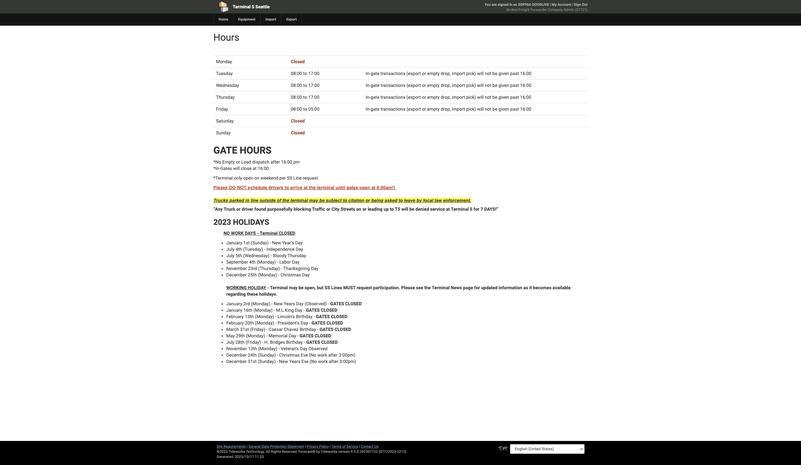 Task type: vqa. For each thing, say whether or not it's contained in the screenshot.


Task type: describe. For each thing, give the bounding box(es) containing it.
h.
[[264, 340, 269, 345]]

memorial
[[269, 334, 288, 339]]

28th
[[236, 340, 245, 345]]

"any
[[213, 207, 223, 212]]

only
[[234, 176, 242, 181]]

per
[[279, 176, 286, 181]]

us
[[374, 445, 379, 449]]

pm
[[293, 160, 300, 165]]

not for friday
[[485, 107, 491, 112]]

are
[[492, 3, 497, 7]]

1 vertical spatial 4th
[[249, 260, 256, 265]]

please inside - terminal may be open, but ss lines must request participation. please see the terminal news page for updated information as it becomes available regarding these holidays.
[[401, 285, 415, 291]]

holidays.
[[259, 292, 277, 297]]

not for tuesday
[[485, 71, 491, 76]]

0 vertical spatial 31st
[[240, 327, 249, 332]]

generated:
[[217, 455, 234, 460]]

24th
[[248, 353, 257, 358]]

after inside *no empty or load dispatch after 16:00 pm *in-gates will close at 16:00
[[271, 160, 280, 165]]

1 vertical spatial open
[[359, 185, 370, 190]]

work
[[231, 231, 244, 236]]

christmas inside january 2rd (monday) - new years day (observed) - gates closed january 16th (monday) - m.l.king day - gates closed february 13th (monday) - lincoln's birthday - gates closed february 20th (monday) - president's day - gates closed march 31st (friday) - caesar chavez birthday - gates closed may 29th (monday) - memorial day - gates closed july 28th (friday) - h. bridges birthday - gates closed november 13th (monday) - veteran's day observed december 24th (sunday) - christmas eve (no work after 3:00pm) december 31st (sunday) - new years eve (no work after 3:00pm)
[[279, 353, 300, 358]]

3 december from the top
[[226, 359, 247, 365]]

of inside site requirements | general data protection statement | privacy policy | terms of service | contact us ©2023 tideworks technology. all rights reserved. forecast® by tideworks version 9.5.0.202307122 (07122023-2212) generated: 2023/10/17 11:20
[[342, 445, 346, 449]]

home link
[[213, 13, 233, 26]]

*terminal only open on weekend per ss line request
[[213, 176, 318, 181]]

drop, for friday
[[441, 107, 451, 112]]

weekend
[[261, 176, 278, 181]]

16:00 for wednesday
[[520, 83, 531, 88]]

2 february from the top
[[226, 321, 244, 326]]

load
[[241, 160, 251, 165]]

1 vertical spatial years
[[289, 359, 300, 365]]

equipment link
[[233, 13, 260, 26]]

0 vertical spatial birthday
[[296, 314, 312, 320]]

export
[[286, 17, 297, 22]]

2 vertical spatial new
[[279, 359, 288, 365]]

november inside january 1st (sunday) - new year's day july 4th (tuesday) - independence day july 5th (wednesday) - bloody thursday september 4th (monday) - labor day november 23rd (thursday) - thanksgiving day
[[226, 266, 247, 271]]

asked
[[385, 198, 397, 203]]

january 1st (sunday) - new year's day july 4th (tuesday) - independence day july 5th (wednesday) - bloody thursday september 4th (monday) - labor day november 23rd (thursday) - thanksgiving day
[[226, 241, 318, 271]]

participation.
[[373, 285, 400, 291]]

16:00 for tuesday
[[520, 71, 531, 76]]

up
[[384, 207, 389, 212]]

my account link
[[552, 3, 571, 7]]

driver
[[242, 207, 253, 212]]

chavez
[[284, 327, 298, 332]]

leading
[[368, 207, 383, 212]]

forwarder
[[531, 8, 547, 12]]

08:00 for friday
[[291, 107, 302, 112]]

gate for thursday
[[371, 95, 379, 100]]

past for friday
[[510, 107, 519, 112]]

0 vertical spatial years
[[284, 302, 295, 307]]

empty for friday
[[427, 107, 440, 112]]

you
[[485, 3, 491, 7]]

will for friday
[[477, 107, 484, 112]]

empty for wednesday
[[427, 83, 440, 88]]

in inside you are signed in as sophia goodlive | my account | sign out broker/freight forwarder company admin (57721)
[[509, 3, 512, 7]]

1 vertical spatial 13th
[[248, 347, 257, 352]]

given for thursday
[[499, 95, 509, 100]]

(monday) inside january 1st (sunday) - new year's day july 4th (tuesday) - independence day july 5th (wednesday) - bloody thursday september 4th (monday) - labor day november 23rd (thursday) - thanksgiving day
[[257, 260, 276, 265]]

september
[[226, 260, 248, 265]]

but
[[317, 285, 323, 291]]

thanksgiving
[[283, 266, 310, 271]]

working
[[226, 285, 247, 291]]

0 vertical spatial (friday)
[[250, 327, 265, 332]]

bloody
[[273, 253, 287, 259]]

closed for monday
[[291, 59, 305, 64]]

empty for thursday
[[427, 95, 440, 100]]

in- for thursday
[[366, 95, 371, 100]]

year's
[[282, 241, 294, 246]]

2212)
[[397, 450, 406, 455]]

past for wednesday
[[510, 83, 519, 88]]

labor
[[279, 260, 291, 265]]

0 vertical spatial for
[[474, 207, 479, 212]]

(export for thursday
[[407, 95, 421, 100]]

pick) for wednesday
[[466, 83, 476, 88]]

transactions for thursday
[[381, 95, 405, 100]]

©2023 tideworks
[[217, 450, 245, 455]]

08:00 to 05:00
[[291, 107, 319, 112]]

be inside - terminal may be open, but ss lines must request participation. please see the terminal news page for updated information as it becomes available regarding these holidays.
[[299, 285, 304, 291]]

do
[[229, 185, 236, 190]]

08:00 for tuesday
[[291, 71, 302, 76]]

saturday
[[216, 119, 234, 124]]

version
[[338, 450, 350, 455]]

1 vertical spatial 3:00pm)
[[339, 359, 356, 365]]

import for wednesday
[[452, 83, 465, 88]]

sunday
[[216, 130, 231, 136]]

contact us link
[[361, 445, 379, 449]]

day up thanksgiving
[[292, 260, 299, 265]]

(wednesday)
[[243, 253, 269, 259]]

transactions for wednesday
[[381, 83, 405, 88]]

line
[[293, 176, 302, 181]]

no
[[224, 231, 230, 236]]

day down thanksgiving
[[302, 273, 310, 278]]

news
[[451, 285, 462, 291]]

1 february from the top
[[226, 314, 244, 320]]

site requirements | general data protection statement | privacy policy | terms of service | contact us ©2023 tideworks technology. all rights reserved. forecast® by tideworks version 9.5.0.202307122 (07122023-2212) generated: 2023/10/17 11:20
[[217, 445, 406, 460]]

drop, for tuesday
[[441, 71, 451, 76]]

2023
[[213, 218, 231, 227]]

export link
[[281, 13, 302, 26]]

pick) for friday
[[466, 107, 476, 112]]

at right arrive
[[304, 185, 308, 190]]

holiday
[[248, 285, 266, 291]]

import for friday
[[452, 107, 465, 112]]

0 vertical spatial christmas
[[281, 273, 301, 278]]

1 vertical spatial birthday
[[300, 327, 316, 332]]

empty
[[222, 160, 235, 165]]

site
[[217, 445, 223, 449]]

requirements
[[224, 445, 246, 449]]

(sunday) inside january 1st (sunday) - new year's day july 4th (tuesday) - independence day july 5th (wednesday) - bloody thursday september 4th (monday) - labor day november 23rd (thursday) - thanksgiving day
[[251, 241, 269, 246]]

0 horizontal spatial please
[[213, 185, 228, 190]]

arrive
[[290, 185, 302, 190]]

rights
[[271, 450, 281, 455]]

day right m.l.king in the bottom left of the page
[[295, 308, 302, 313]]

0 vertical spatial work
[[317, 353, 327, 358]]

0 vertical spatial thursday
[[216, 95, 235, 100]]

data
[[262, 445, 269, 449]]

sign out link
[[574, 3, 588, 7]]

import link
[[260, 13, 281, 26]]

2 vertical spatial birthday
[[286, 340, 303, 345]]

enforcement.
[[443, 198, 471, 203]]

1 horizontal spatial the
[[309, 185, 316, 190]]

becomes
[[533, 285, 552, 291]]

3 january from the top
[[226, 308, 242, 313]]

subject
[[326, 198, 342, 203]]

you are signed in as sophia goodlive | my account | sign out broker/freight forwarder company admin (57721)
[[485, 3, 588, 12]]

page
[[463, 285, 473, 291]]

available
[[553, 285, 571, 291]]

terminal down enforcement.
[[451, 207, 469, 212]]

general
[[248, 445, 261, 449]]

ss inside - terminal may be open, but ss lines must request participation. please see the terminal news page for updated information as it becomes available regarding these holidays.
[[325, 285, 330, 291]]

1 vertical spatial eve
[[301, 359, 309, 365]]

2 vertical spatial after
[[329, 359, 338, 365]]

information
[[499, 285, 522, 291]]

for inside - terminal may be open, but ss lines must request participation. please see the terminal news page for updated information as it becomes available regarding these holidays.
[[474, 285, 480, 291]]

in- for wednesday
[[366, 83, 371, 88]]

hours
[[240, 145, 272, 156]]

being
[[371, 198, 383, 203]]

company
[[548, 8, 563, 12]]

local
[[423, 198, 433, 203]]

past for thursday
[[510, 95, 519, 100]]

service
[[347, 445, 358, 449]]

december 25th (monday) - christmas day
[[226, 273, 310, 278]]

will for tuesday
[[477, 71, 484, 76]]

0 vertical spatial (no
[[309, 353, 316, 358]]

lincoln's
[[278, 314, 295, 320]]

*in-
[[213, 166, 220, 171]]

2023 holidays
[[213, 218, 269, 227]]

(observed)
[[305, 302, 327, 307]]

9.5.0.202307122
[[351, 450, 378, 455]]

past for tuesday
[[510, 71, 519, 76]]

| left my
[[550, 3, 551, 7]]

in-gate transactions (export or empty drop, import pick) will not be given past 16:00 for tuesday
[[366, 71, 531, 76]]

in-gate transactions (export or empty drop, import pick) will not be given past 16:00 for wednesday
[[366, 83, 531, 88]]

day right independence
[[296, 247, 303, 252]]

trucks
[[213, 198, 228, 203]]

terminal 5 seattle
[[233, 4, 270, 9]]

seattle
[[255, 4, 270, 9]]

terminal may
[[270, 285, 297, 291]]



Task type: locate. For each thing, give the bounding box(es) containing it.
given for friday
[[499, 107, 509, 112]]

0 vertical spatial open
[[243, 176, 253, 181]]

2 import from the top
[[452, 83, 465, 88]]

13th up 20th at the left bottom
[[245, 314, 254, 320]]

4 in- from the top
[[366, 107, 371, 112]]

2 vertical spatial july
[[226, 340, 234, 345]]

1 vertical spatial the
[[282, 198, 289, 203]]

january 2rd (monday) - new years day (observed) - gates closed january 16th (monday) - m.l.king day - gates closed february 13th (monday) - lincoln's birthday - gates closed february 20th (monday) - president's day - gates closed march 31st (friday) - caesar chavez birthday - gates closed may 29th (monday) - memorial day - gates closed july 28th (friday) - h. bridges birthday - gates closed november 13th (monday) - veteran's day observed december 24th (sunday) - christmas eve (no work after 3:00pm) december 31st (sunday) - new years eve (no work after 3:00pm)
[[226, 302, 362, 365]]

the right the see
[[424, 285, 431, 291]]

1 december from the top
[[226, 273, 247, 278]]

1 vertical spatial (sunday)
[[258, 353, 276, 358]]

16th
[[243, 308, 252, 313]]

2 08:00 to 17:00 from the top
[[291, 83, 319, 88]]

day right veteran's
[[300, 347, 307, 352]]

3 not from the top
[[485, 95, 491, 100]]

1 vertical spatial new
[[274, 302, 283, 307]]

terminal 5 seattle link
[[213, 0, 364, 13]]

4 import from the top
[[452, 107, 465, 112]]

| up tideworks
[[330, 445, 331, 449]]

2 horizontal spatial the
[[424, 285, 431, 291]]

2 past from the top
[[510, 83, 519, 88]]

must
[[343, 285, 356, 291]]

(friday) up 24th
[[246, 340, 261, 345]]

will inside *no empty or load dispatch after 16:00 pm *in-gates will close at 16:00
[[233, 166, 240, 171]]

protection
[[270, 445, 287, 449]]

terminal left until
[[317, 185, 334, 190]]

4 08:00 from the top
[[291, 107, 302, 112]]

1 vertical spatial by
[[316, 450, 320, 455]]

please left the see
[[401, 285, 415, 291]]

terminal up blocking
[[290, 198, 308, 203]]

(export for wednesday
[[407, 83, 421, 88]]

request inside - terminal may be open, but ss lines must request participation. please see the terminal news page for updated information as it becomes available regarding these holidays.
[[357, 285, 372, 291]]

0 horizontal spatial 5
[[252, 4, 254, 9]]

0 vertical spatial as
[[513, 3, 517, 7]]

0 horizontal spatial by
[[316, 450, 320, 455]]

by inside site requirements | general data protection statement | privacy policy | terms of service | contact us ©2023 tideworks technology. all rights reserved. forecast® by tideworks version 9.5.0.202307122 (07122023-2212) generated: 2023/10/17 11:20
[[316, 450, 320, 455]]

it
[[529, 285, 532, 291]]

2023/10/17
[[235, 455, 254, 460]]

terminal up equipment
[[233, 4, 251, 9]]

1 vertical spatial after
[[328, 353, 338, 358]]

0 horizontal spatial on
[[254, 176, 259, 181]]

2 vertical spatial december
[[226, 359, 247, 365]]

in-gate transactions (export or empty drop, import pick) will not be given past 16:00 for friday
[[366, 107, 531, 112]]

see
[[416, 285, 423, 291]]

0 vertical spatial 17:00
[[308, 71, 319, 76]]

outside
[[260, 198, 276, 203]]

2 08:00 from the top
[[291, 83, 302, 88]]

1 july from the top
[[226, 247, 234, 252]]

in- for friday
[[366, 107, 371, 112]]

17:00 for tuesday
[[308, 71, 319, 76]]

transactions for friday
[[381, 107, 405, 112]]

16:00 for thursday
[[520, 95, 531, 100]]

|
[[550, 3, 551, 7], [572, 3, 573, 7], [247, 445, 248, 449], [305, 445, 306, 449], [330, 445, 331, 449], [359, 445, 360, 449]]

0 vertical spatial after
[[271, 160, 280, 165]]

0 vertical spatial the
[[309, 185, 316, 190]]

16:00
[[520, 71, 531, 76], [520, 83, 531, 88], [520, 95, 531, 100], [520, 107, 531, 112], [281, 160, 292, 165], [258, 166, 269, 171]]

1 vertical spatial (no
[[310, 359, 317, 365]]

1 17:00 from the top
[[308, 71, 319, 76]]

the inside - terminal may be open, but ss lines must request participation. please see the terminal news page for updated information as it becomes available regarding these holidays.
[[424, 285, 431, 291]]

31st up 29th on the left bottom of page
[[240, 327, 249, 332]]

2 vertical spatial the
[[424, 285, 431, 291]]

2 july from the top
[[226, 253, 234, 259]]

july inside january 2rd (monday) - new years day (observed) - gates closed january 16th (monday) - m.l.king day - gates closed february 13th (monday) - lincoln's birthday - gates closed february 20th (monday) - president's day - gates closed march 31st (friday) - caesar chavez birthday - gates closed may 29th (monday) - memorial day - gates closed july 28th (friday) - h. bridges birthday - gates closed november 13th (monday) - veteran's day observed december 24th (sunday) - christmas eve (no work after 3:00pm) december 31st (sunday) - new years eve (no work after 3:00pm)
[[226, 340, 234, 345]]

3 08:00 from the top
[[291, 95, 302, 100]]

given for tuesday
[[499, 71, 509, 76]]

"any truck or driver found purposefully blocking traffic or city streets on or leading up to t5 will be denied service at terminal 5 for 7 days!"
[[213, 207, 498, 212]]

1 empty from the top
[[427, 71, 440, 76]]

2rd
[[243, 302, 250, 307]]

2 transactions from the top
[[381, 83, 405, 88]]

terminal inside - terminal may be open, but ss lines must request participation. please see the terminal news page for updated information as it becomes available regarding these holidays.
[[432, 285, 450, 291]]

08:00 to 17:00 for wednesday
[[291, 83, 319, 88]]

1 vertical spatial on
[[356, 207, 361, 212]]

thursday inside january 1st (sunday) - new year's day july 4th (tuesday) - independence day july 5th (wednesday) - bloody thursday september 4th (monday) - labor day november 23rd (thursday) - thanksgiving day
[[288, 253, 306, 259]]

2 in-gate transactions (export or empty drop, import pick) will not be given past 16:00 from the top
[[366, 83, 531, 88]]

4 in-gate transactions (export or empty drop, import pick) will not be given past 16:00 from the top
[[366, 107, 531, 112]]

2 not from the top
[[485, 83, 491, 88]]

2 closed from the top
[[291, 119, 305, 124]]

birthday up veteran's
[[286, 340, 303, 345]]

days!"
[[484, 207, 498, 212]]

1 not from the top
[[485, 71, 491, 76]]

line
[[251, 198, 258, 203]]

*terminal
[[213, 176, 233, 181]]

july down may
[[226, 340, 234, 345]]

1 horizontal spatial please
[[401, 285, 415, 291]]

days
[[245, 231, 256, 236]]

in right signed on the right of page
[[509, 3, 512, 7]]

1 import from the top
[[452, 71, 465, 76]]

of up the purposefully
[[277, 198, 281, 203]]

gate for friday
[[371, 107, 379, 112]]

forecast®
[[299, 450, 315, 455]]

years up m.l.king in the bottom left of the page
[[284, 302, 295, 307]]

terminal inside "link"
[[233, 4, 251, 9]]

will for thursday
[[477, 95, 484, 100]]

in
[[509, 3, 512, 7], [245, 198, 249, 203]]

13th up 24th
[[248, 347, 257, 352]]

gates
[[330, 302, 344, 307], [306, 308, 320, 313], [316, 314, 330, 320], [312, 321, 326, 326], [320, 327, 334, 332], [300, 334, 314, 339], [306, 340, 320, 345]]

0 horizontal spatial ss
[[287, 176, 292, 181]]

2 17:00 from the top
[[308, 83, 319, 88]]

day right president's
[[301, 321, 308, 326]]

3 in- from the top
[[366, 95, 371, 100]]

day right thanksgiving
[[311, 266, 318, 271]]

will
[[477, 71, 484, 76], [477, 83, 484, 88], [477, 95, 484, 100], [477, 107, 484, 112], [233, 166, 240, 171], [401, 207, 408, 212]]

0 vertical spatial new
[[272, 241, 281, 246]]

1 january from the top
[[226, 241, 242, 246]]

at inside *no empty or load dispatch after 16:00 pm *in-gates will close at 16:00
[[253, 166, 257, 171]]

1 horizontal spatial by
[[417, 198, 422, 203]]

thursday up thanksgiving
[[288, 253, 306, 259]]

3 (export from the top
[[407, 95, 421, 100]]

updated
[[481, 285, 498, 291]]

5 inside "link"
[[252, 4, 254, 9]]

0 vertical spatial november
[[226, 266, 247, 271]]

as inside - terminal may be open, but ss lines must request participation. please see the terminal news page for updated information as it becomes available regarding these holidays.
[[523, 285, 528, 291]]

(07122023-
[[379, 450, 397, 455]]

by down privacy policy link
[[316, 450, 320, 455]]

terminal left news
[[432, 285, 450, 291]]

08:00 for wednesday
[[291, 83, 302, 88]]

0 vertical spatial please
[[213, 185, 228, 190]]

0 vertical spatial request
[[303, 176, 318, 181]]

2 empty from the top
[[427, 83, 440, 88]]

3 transactions from the top
[[381, 95, 405, 100]]

in- for tuesday
[[366, 71, 371, 76]]

(friday) down 20th at the left bottom
[[250, 327, 265, 332]]

1 (export from the top
[[407, 71, 421, 76]]

4 past from the top
[[510, 107, 519, 112]]

blocking
[[294, 207, 311, 212]]

4th up 23rd
[[249, 260, 256, 265]]

| up 9.5.0.202307122
[[359, 445, 360, 449]]

(monday)
[[257, 260, 276, 265], [258, 273, 277, 278], [251, 302, 270, 307], [254, 308, 273, 313], [255, 314, 274, 320], [255, 321, 274, 326], [246, 334, 265, 339], [258, 347, 277, 352]]

0 vertical spatial 13th
[[245, 314, 254, 320]]

leave
[[404, 198, 415, 203]]

0 horizontal spatial 4th
[[236, 247, 242, 252]]

0 horizontal spatial the
[[282, 198, 289, 203]]

at left 8:00am!!
[[371, 185, 375, 190]]

the up the purposefully
[[282, 198, 289, 203]]

1 closed from the top
[[291, 59, 305, 64]]

bridges
[[270, 340, 285, 345]]

1 vertical spatial november
[[226, 347, 247, 352]]

17:00 for wednesday
[[308, 83, 319, 88]]

day down the chavez
[[289, 334, 296, 339]]

at right service
[[446, 207, 450, 212]]

2 vertical spatial closed
[[291, 130, 305, 136]]

| left sign
[[572, 3, 573, 7]]

birthday right the chavez
[[300, 327, 316, 332]]

equipment
[[238, 17, 255, 22]]

1 horizontal spatial as
[[523, 285, 528, 291]]

1 vertical spatial as
[[523, 285, 528, 291]]

1 horizontal spatial in
[[509, 3, 512, 7]]

please down *terminal
[[213, 185, 228, 190]]

these
[[247, 292, 258, 297]]

0 vertical spatial january
[[226, 241, 242, 246]]

3 in-gate transactions (export or empty drop, import pick) will not be given past 16:00 from the top
[[366, 95, 531, 100]]

1 drop, from the top
[[441, 71, 451, 76]]

monday
[[216, 59, 232, 64]]

3 pick) from the top
[[466, 95, 476, 100]]

0 horizontal spatial open
[[243, 176, 253, 181]]

3 given from the top
[[499, 95, 509, 100]]

t5
[[395, 207, 400, 212]]

privacy policy link
[[307, 445, 329, 449]]

1 vertical spatial december
[[226, 353, 247, 358]]

0 vertical spatial february
[[226, 314, 244, 320]]

1 vertical spatial of
[[342, 445, 346, 449]]

2 (export from the top
[[407, 83, 421, 88]]

0 vertical spatial july
[[226, 247, 234, 252]]

closed for saturday
[[291, 119, 305, 124]]

january inside january 1st (sunday) - new year's day july 4th (tuesday) - independence day july 5th (wednesday) - bloody thursday september 4th (monday) - labor day november 23rd (thursday) - thanksgiving day
[[226, 241, 242, 246]]

new up m.l.king in the bottom left of the page
[[274, 302, 283, 307]]

not for wednesday
[[485, 83, 491, 88]]

(export for tuesday
[[407, 71, 421, 76]]

2 pick) from the top
[[466, 83, 476, 88]]

4 pick) from the top
[[466, 107, 476, 112]]

1 in- from the top
[[366, 71, 371, 76]]

or inside *no empty or load dispatch after 16:00 pm *in-gates will close at 16:00
[[236, 160, 240, 165]]

as up broker/freight
[[513, 3, 517, 7]]

2 gate from the top
[[371, 83, 379, 88]]

drop, for thursday
[[441, 95, 451, 100]]

1 vertical spatial christmas
[[279, 353, 300, 358]]

-
[[257, 231, 259, 236], [270, 241, 271, 246], [264, 247, 265, 252], [271, 253, 272, 259], [277, 260, 278, 265], [281, 266, 282, 271], [278, 273, 279, 278], [267, 285, 269, 291], [271, 302, 273, 307], [328, 302, 329, 307], [274, 308, 275, 313], [304, 308, 305, 313], [275, 314, 277, 320], [314, 314, 315, 320], [275, 321, 277, 326], [309, 321, 310, 326], [266, 327, 268, 332], [317, 327, 318, 332], [266, 334, 267, 339], [297, 334, 299, 339], [262, 340, 263, 345], [304, 340, 305, 345], [278, 347, 280, 352], [277, 353, 278, 358], [277, 359, 278, 365]]

by left local
[[417, 198, 422, 203]]

november inside january 2rd (monday) - new years day (observed) - gates closed january 16th (monday) - m.l.king day - gates closed february 13th (monday) - lincoln's birthday - gates closed february 20th (monday) - president's day - gates closed march 31st (friday) - caesar chavez birthday - gates closed may 29th (monday) - memorial day - gates closed july 28th (friday) - h. bridges birthday - gates closed november 13th (monday) - veteran's day observed december 24th (sunday) - christmas eve (no work after 3:00pm) december 31st (sunday) - new years eve (no work after 3:00pm)
[[226, 347, 247, 352]]

please do not schedule drivers to arrive at the terminal until gates open at 8:00am!!
[[213, 185, 396, 190]]

november down 28th
[[226, 347, 247, 352]]

gate
[[213, 145, 237, 156]]

january down the regarding
[[226, 302, 242, 307]]

gate for wednesday
[[371, 83, 379, 88]]

3 drop, from the top
[[441, 95, 451, 100]]

0 horizontal spatial request
[[303, 176, 318, 181]]

1 horizontal spatial terminal
[[317, 185, 334, 190]]

4 not from the top
[[485, 107, 491, 112]]

account
[[558, 3, 571, 7]]

will for wednesday
[[477, 83, 484, 88]]

1 vertical spatial terminal
[[290, 198, 308, 203]]

1 past from the top
[[510, 71, 519, 76]]

pick) for thursday
[[466, 95, 476, 100]]

m.l.king
[[276, 308, 294, 313]]

import for tuesday
[[452, 71, 465, 76]]

- inside - terminal may be open, but ss lines must request participation. please see the terminal news page for updated information as it becomes available regarding these holidays.
[[267, 285, 269, 291]]

after
[[271, 160, 280, 165], [328, 353, 338, 358], [329, 359, 338, 365]]

08:00 for thursday
[[291, 95, 302, 100]]

2 given from the top
[[499, 83, 509, 88]]

for
[[474, 207, 479, 212], [474, 285, 480, 291]]

2 vertical spatial 08:00 to 17:00
[[291, 95, 319, 100]]

christmas down thanksgiving
[[281, 273, 301, 278]]

1 vertical spatial january
[[226, 302, 242, 307]]

1 vertical spatial july
[[226, 253, 234, 259]]

1 vertical spatial 31st
[[248, 359, 257, 365]]

years
[[284, 302, 295, 307], [289, 359, 300, 365]]

closed
[[279, 231, 295, 236], [345, 302, 362, 307], [321, 308, 337, 313], [331, 314, 348, 320], [327, 321, 343, 326], [335, 327, 351, 332], [315, 334, 331, 339], [321, 340, 338, 345]]

4 transactions from the top
[[381, 107, 405, 112]]

1 november from the top
[[226, 266, 247, 271]]

1 vertical spatial thursday
[[288, 253, 306, 259]]

january for january 2rd (monday) - new years day (observed) - gates closed january 16th (monday) - m.l.king day - gates closed february 13th (monday) - lincoln's birthday - gates closed february 20th (monday) - president's day - gates closed march 31st (friday) - caesar chavez birthday - gates closed may 29th (monday) - memorial day - gates closed july 28th (friday) - h. bridges birthday - gates closed november 13th (monday) - veteran's day observed december 24th (sunday) - christmas eve (no work after 3:00pm) december 31st (sunday) - new years eve (no work after 3:00pm)
[[226, 302, 242, 307]]

closed for sunday
[[291, 130, 305, 136]]

3 08:00 to 17:00 from the top
[[291, 95, 319, 100]]

goodlive
[[532, 3, 549, 7]]

for left the 7
[[474, 207, 479, 212]]

1 horizontal spatial on
[[356, 207, 361, 212]]

new inside january 1st (sunday) - new year's day july 4th (tuesday) - independence day july 5th (wednesday) - bloody thursday september 4th (monday) - labor day november 23rd (thursday) - thanksgiving day
[[272, 241, 281, 246]]

lines
[[331, 285, 342, 291]]

8:00am!!
[[377, 185, 395, 190]]

citation
[[348, 198, 364, 203]]

new up independence
[[272, 241, 281, 246]]

import for thursday
[[452, 95, 465, 100]]

city
[[332, 207, 339, 212]]

4 empty from the top
[[427, 107, 440, 112]]

in-gate transactions (export or empty drop, import pick) will not be given past 16:00 for thursday
[[366, 95, 531, 100]]

empty for tuesday
[[427, 71, 440, 76]]

new for year's
[[272, 241, 281, 246]]

new down veteran's
[[279, 359, 288, 365]]

privacy
[[307, 445, 318, 449]]

2 december from the top
[[226, 353, 247, 358]]

ss right the 'per'
[[287, 176, 292, 181]]

5 left seattle
[[252, 4, 254, 9]]

my
[[552, 3, 557, 7]]

| up forecast®
[[305, 445, 306, 449]]

christmas down veteran's
[[279, 353, 300, 358]]

gate hours
[[213, 145, 272, 156]]

admin
[[564, 8, 574, 12]]

found
[[254, 207, 266, 212]]

1 vertical spatial closed
[[291, 119, 305, 124]]

open down close
[[243, 176, 253, 181]]

1 vertical spatial (friday)
[[246, 340, 261, 345]]

for right page
[[474, 285, 480, 291]]

0 horizontal spatial of
[[277, 198, 281, 203]]

2 november from the top
[[226, 347, 247, 352]]

transactions for tuesday
[[381, 71, 405, 76]]

general data protection statement link
[[248, 445, 304, 449]]

1 pick) from the top
[[466, 71, 476, 76]]

request right the must
[[357, 285, 372, 291]]

1 horizontal spatial request
[[357, 285, 372, 291]]

0 vertical spatial ss
[[287, 176, 292, 181]]

17:00 for thursday
[[308, 95, 319, 100]]

(export for friday
[[407, 107, 421, 112]]

thursday down wednesday
[[216, 95, 235, 100]]

| left the general
[[247, 445, 248, 449]]

1 horizontal spatial of
[[342, 445, 346, 449]]

1 vertical spatial work
[[318, 359, 328, 365]]

0 horizontal spatial in
[[245, 198, 249, 203]]

given for wednesday
[[499, 83, 509, 88]]

5 left the 7
[[470, 207, 472, 212]]

open right gates
[[359, 185, 370, 190]]

31st down 24th
[[248, 359, 257, 365]]

on down citation
[[356, 207, 361, 212]]

0 vertical spatial 08:00 to 17:00
[[291, 71, 319, 76]]

the up the 'may'
[[309, 185, 316, 190]]

0 vertical spatial eve
[[301, 353, 308, 358]]

denied
[[415, 207, 429, 212]]

08:00 to 17:00 for thursday
[[291, 95, 319, 100]]

2 vertical spatial 17:00
[[308, 95, 319, 100]]

trucks parked in line outside of the terminal may be subject to citation or being asked to leave by local law enforcement.
[[213, 198, 471, 203]]

march
[[226, 327, 239, 332]]

gate for tuesday
[[371, 71, 379, 76]]

signed
[[498, 3, 509, 7]]

ss right but
[[325, 285, 330, 291]]

4 (export from the top
[[407, 107, 421, 112]]

16:00 for friday
[[520, 107, 531, 112]]

2 in- from the top
[[366, 83, 371, 88]]

4 drop, from the top
[[441, 107, 451, 112]]

close
[[241, 166, 252, 171]]

request up please do not schedule drivers to arrive at the terminal until gates open at 8:00am!!
[[303, 176, 318, 181]]

0 vertical spatial 4th
[[236, 247, 242, 252]]

1 vertical spatial 5
[[470, 207, 472, 212]]

import
[[265, 17, 276, 22]]

technology.
[[246, 450, 265, 455]]

3 17:00 from the top
[[308, 95, 319, 100]]

november down september
[[226, 266, 247, 271]]

1 08:00 to 17:00 from the top
[[291, 71, 319, 76]]

3 gate from the top
[[371, 95, 379, 100]]

day left (observed)
[[296, 302, 304, 307]]

- terminal may be open, but ss lines must request participation. please see the terminal news page for updated information as it becomes available regarding these holidays.
[[226, 285, 571, 297]]

july up september
[[226, 247, 234, 252]]

(no
[[309, 353, 316, 358], [310, 359, 317, 365]]

1 given from the top
[[499, 71, 509, 76]]

1st
[[243, 241, 250, 246]]

sign
[[574, 3, 581, 7]]

4 gate from the top
[[371, 107, 379, 112]]

1 horizontal spatial thursday
[[288, 253, 306, 259]]

0 vertical spatial in
[[509, 3, 512, 7]]

3 import from the top
[[452, 95, 465, 100]]

january for january 1st (sunday) - new year's day july 4th (tuesday) - independence day july 5th (wednesday) - bloody thursday september 4th (monday) - labor day november 23rd (thursday) - thanksgiving day
[[226, 241, 242, 246]]

july
[[226, 247, 234, 252], [226, 253, 234, 259], [226, 340, 234, 345]]

january left 16th
[[226, 308, 242, 313]]

0 vertical spatial terminal
[[317, 185, 334, 190]]

3 july from the top
[[226, 340, 234, 345]]

2 vertical spatial (sunday)
[[258, 359, 276, 365]]

truck
[[224, 207, 235, 212]]

in left line
[[245, 198, 249, 203]]

as inside you are signed in as sophia goodlive | my account | sign out broker/freight forwarder company admin (57721)
[[513, 3, 517, 7]]

pick) for tuesday
[[466, 71, 476, 76]]

the
[[309, 185, 316, 190], [282, 198, 289, 203], [424, 285, 431, 291]]

3 past from the top
[[510, 95, 519, 100]]

1 vertical spatial 08:00 to 17:00
[[291, 83, 319, 88]]

0 vertical spatial 5
[[252, 4, 254, 9]]

1 vertical spatial ss
[[325, 285, 330, 291]]

years down veteran's
[[289, 359, 300, 365]]

july left 5th
[[226, 253, 234, 259]]

on up schedule
[[254, 176, 259, 181]]

4 given from the top
[[499, 107, 509, 112]]

in-gate transactions (export or empty drop, import pick) will not be given past 16:00
[[366, 71, 531, 76], [366, 83, 531, 88], [366, 95, 531, 100], [366, 107, 531, 112]]

1 vertical spatial request
[[357, 285, 372, 291]]

0 vertical spatial (sunday)
[[251, 241, 269, 246]]

statement
[[287, 445, 304, 449]]

drop, for wednesday
[[441, 83, 451, 88]]

request for line
[[303, 176, 318, 181]]

of up version
[[342, 445, 346, 449]]

caesar
[[269, 327, 283, 332]]

january down "work"
[[226, 241, 242, 246]]

2 january from the top
[[226, 302, 242, 307]]

0 vertical spatial 3:00pm)
[[339, 353, 355, 358]]

1 gate from the top
[[371, 71, 379, 76]]

2 drop, from the top
[[441, 83, 451, 88]]

not for thursday
[[485, 95, 491, 100]]

day right year's
[[295, 241, 303, 246]]

3 empty from the top
[[427, 95, 440, 100]]

1 horizontal spatial ss
[[325, 285, 330, 291]]

1 in-gate transactions (export or empty drop, import pick) will not be given past 16:00 from the top
[[366, 71, 531, 76]]

1 horizontal spatial open
[[359, 185, 370, 190]]

0 vertical spatial closed
[[291, 59, 305, 64]]

request
[[303, 176, 318, 181], [357, 285, 372, 291]]

as left it
[[523, 285, 528, 291]]

1 08:00 from the top
[[291, 71, 302, 76]]

request for must
[[357, 285, 372, 291]]

4th up 5th
[[236, 247, 242, 252]]

new for years
[[274, 302, 283, 307]]

08:00 to 17:00 for tuesday
[[291, 71, 319, 76]]

drop,
[[441, 71, 451, 76], [441, 83, 451, 88], [441, 95, 451, 100], [441, 107, 451, 112]]

1 transactions from the top
[[381, 71, 405, 76]]

0 horizontal spatial as
[[513, 3, 517, 7]]

1 vertical spatial in
[[245, 198, 249, 203]]

0 vertical spatial on
[[254, 176, 259, 181]]

terminal right days
[[260, 231, 278, 236]]

1 vertical spatial 17:00
[[308, 83, 319, 88]]

0 vertical spatial december
[[226, 273, 247, 278]]

(export
[[407, 71, 421, 76], [407, 83, 421, 88], [407, 95, 421, 100], [407, 107, 421, 112]]

at right close
[[253, 166, 257, 171]]

3 closed from the top
[[291, 130, 305, 136]]

1 horizontal spatial 4th
[[249, 260, 256, 265]]

transactions
[[381, 71, 405, 76], [381, 83, 405, 88], [381, 95, 405, 100], [381, 107, 405, 112]]

birthday up president's
[[296, 314, 312, 320]]

0 vertical spatial by
[[417, 198, 422, 203]]

1 horizontal spatial 5
[[470, 207, 472, 212]]

5th
[[236, 253, 242, 259]]

0 horizontal spatial terminal
[[290, 198, 308, 203]]

friday
[[216, 107, 228, 112]]

11:20
[[255, 455, 264, 460]]



